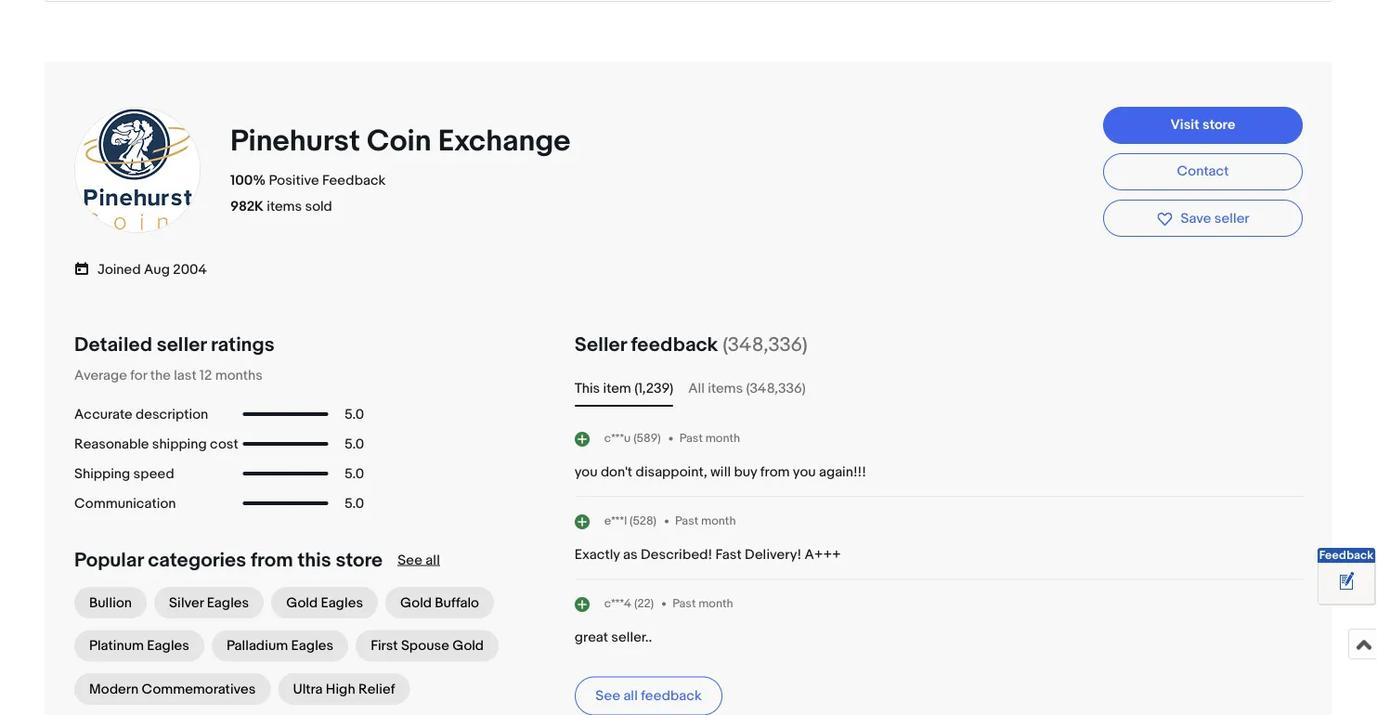 Task type: vqa. For each thing, say whether or not it's contained in the screenshot.
'20V' corresponding to DEWALT DCK240C2 20V MAX 2- Tool Combo Kit (1.3 Ah) New
no



Task type: describe. For each thing, give the bounding box(es) containing it.
spouse
[[401, 638, 449, 654]]

all items (348,336)
[[688, 380, 806, 397]]

platinum eagles link
[[74, 630, 204, 662]]

communication
[[74, 495, 176, 512]]

see for see all feedback
[[596, 687, 620, 704]]

visit
[[1171, 117, 1199, 133]]

(528)
[[630, 514, 657, 528]]

exactly as described! fast delivery! a+++
[[575, 546, 841, 563]]

buy
[[734, 464, 757, 480]]

(589)
[[633, 431, 661, 445]]

popular
[[74, 548, 144, 572]]

gold eagles link
[[271, 587, 378, 619]]

don't
[[601, 464, 632, 480]]

gold for gold buffalo
[[400, 595, 432, 611]]

buffalo
[[435, 595, 479, 611]]

(22)
[[634, 596, 654, 611]]

ultra
[[293, 681, 323, 698]]

platinum
[[89, 638, 144, 654]]

aug
[[144, 261, 170, 278]]

12
[[200, 367, 212, 384]]

c***u
[[604, 431, 631, 445]]

exchange
[[438, 124, 571, 160]]

palladium
[[227, 638, 288, 654]]

see for see all
[[398, 552, 422, 569]]

seller feedback (348,336)
[[575, 333, 808, 357]]

(1,239)
[[634, 380, 673, 397]]

seller for save
[[1215, 210, 1250, 227]]

month for fast
[[701, 514, 736, 528]]

eagles for platinum eagles
[[147, 638, 189, 654]]

see all feedback link
[[575, 676, 723, 715]]

speed
[[133, 465, 174, 482]]

palladium eagles
[[227, 638, 334, 654]]

described!
[[641, 546, 712, 563]]

exactly
[[575, 546, 620, 563]]

4 5.0 from the top
[[345, 495, 364, 512]]

cost
[[210, 436, 238, 452]]

average for the last 12 months
[[74, 367, 263, 384]]

reasonable
[[74, 436, 149, 452]]

month for will
[[706, 431, 740, 446]]

gold buffalo
[[400, 595, 479, 611]]

ultra high relief
[[293, 681, 395, 698]]

contact
[[1177, 163, 1229, 180]]

2 vertical spatial past month
[[673, 597, 733, 611]]

for
[[130, 367, 147, 384]]

gold buffalo link
[[385, 587, 494, 619]]

positive
[[269, 172, 319, 189]]

you don't disappoint, will buy from you again!!!
[[575, 464, 866, 480]]

0 horizontal spatial from
[[251, 548, 293, 572]]

joined
[[98, 261, 141, 278]]

ratings
[[211, 333, 275, 357]]

(348,336) for all items (348,336)
[[746, 380, 806, 397]]

fast
[[716, 546, 742, 563]]

great
[[575, 629, 608, 646]]

0 vertical spatial feedback
[[631, 333, 718, 357]]

silver
[[169, 595, 204, 611]]

sold
[[305, 198, 332, 215]]

pinehurst
[[230, 124, 360, 160]]

months
[[215, 367, 263, 384]]

the
[[150, 367, 171, 384]]

silver eagles link
[[154, 587, 264, 619]]

all
[[688, 380, 705, 397]]

text__icon wrapper image
[[74, 259, 98, 277]]

past month for disappoint,
[[679, 431, 740, 446]]

this item (1,239)
[[575, 380, 673, 397]]

tab list containing this item (1,239)
[[575, 377, 1303, 400]]

1 you from the left
[[575, 464, 598, 480]]

all for see all
[[426, 552, 440, 569]]

silver eagles
[[169, 595, 249, 611]]

see all link
[[398, 552, 440, 569]]

e***l (528)
[[604, 514, 657, 528]]

items for 982k
[[267, 198, 302, 215]]

all for see all feedback
[[624, 687, 638, 704]]

2 vertical spatial month
[[699, 597, 733, 611]]

100%
[[230, 172, 266, 189]]

seller
[[575, 333, 627, 357]]

accurate
[[74, 406, 132, 423]]

store inside visit store link
[[1203, 117, 1236, 133]]

items for all
[[708, 380, 743, 397]]

shipping
[[152, 436, 207, 452]]

pinehurst coin exchange image
[[72, 105, 202, 235]]

modern commemoratives
[[89, 681, 256, 698]]

a+++
[[805, 546, 841, 563]]

(348,336) for seller feedback (348,336)
[[723, 333, 808, 357]]

bullion
[[89, 595, 132, 611]]

detailed seller ratings
[[74, 333, 275, 357]]

shipping speed
[[74, 465, 174, 482]]



Task type: locate. For each thing, give the bounding box(es) containing it.
0 horizontal spatial items
[[267, 198, 302, 215]]

pinehurst coin exchange
[[230, 124, 571, 160]]

feedback inside 'link'
[[641, 687, 702, 704]]

982k
[[230, 198, 264, 215]]

shipping
[[74, 465, 130, 482]]

feedback
[[322, 172, 386, 189], [1319, 548, 1374, 563]]

eagles for palladium eagles
[[291, 638, 334, 654]]

2004
[[173, 261, 207, 278]]

month up fast
[[701, 514, 736, 528]]

feedback
[[631, 333, 718, 357], [641, 687, 702, 704]]

0 horizontal spatial seller
[[157, 333, 206, 357]]

past up disappoint,
[[679, 431, 703, 446]]

1 vertical spatial past
[[675, 514, 699, 528]]

you
[[575, 464, 598, 480], [793, 464, 816, 480]]

0 vertical spatial from
[[760, 464, 790, 480]]

seller right save at the top right of the page
[[1215, 210, 1250, 227]]

1 horizontal spatial from
[[760, 464, 790, 480]]

1 vertical spatial (348,336)
[[746, 380, 806, 397]]

you left again!!! at the right bottom
[[793, 464, 816, 480]]

items
[[267, 198, 302, 215], [708, 380, 743, 397]]

eagles for gold eagles
[[321, 595, 363, 611]]

items right all
[[708, 380, 743, 397]]

100% positive feedback
[[230, 172, 386, 189]]

0 vertical spatial store
[[1203, 117, 1236, 133]]

pinehurst coin exchange link
[[230, 124, 577, 160]]

0 horizontal spatial store
[[336, 548, 383, 572]]

past month up you don't disappoint, will buy from you again!!!
[[679, 431, 740, 446]]

palladium eagles link
[[212, 630, 348, 662]]

e***l
[[604, 514, 627, 528]]

relief
[[359, 681, 395, 698]]

0 horizontal spatial see
[[398, 552, 422, 569]]

items down positive
[[267, 198, 302, 215]]

gold right 'spouse' at the bottom of page
[[452, 638, 484, 654]]

again!!!
[[819, 464, 866, 480]]

gold
[[286, 595, 318, 611], [400, 595, 432, 611], [452, 638, 484, 654]]

feedback down seller..
[[641, 687, 702, 704]]

1 vertical spatial items
[[708, 380, 743, 397]]

1 vertical spatial store
[[336, 548, 383, 572]]

modern
[[89, 681, 139, 698]]

1 horizontal spatial all
[[624, 687, 638, 704]]

delivery!
[[745, 546, 802, 563]]

gold down this
[[286, 595, 318, 611]]

gold eagles
[[286, 595, 363, 611]]

5.0 for shipping
[[345, 436, 364, 452]]

past month up exactly as described! fast delivery! a+++
[[675, 514, 736, 528]]

1 5.0 from the top
[[345, 406, 364, 423]]

month down exactly as described! fast delivery! a+++
[[699, 597, 733, 611]]

eagles inside 'link'
[[207, 595, 249, 611]]

1 horizontal spatial feedback
[[1319, 548, 1374, 563]]

1 horizontal spatial see
[[596, 687, 620, 704]]

0 vertical spatial month
[[706, 431, 740, 446]]

tab list
[[575, 377, 1303, 400]]

see down great seller..
[[596, 687, 620, 704]]

5.0 for description
[[345, 406, 364, 423]]

month up the "will"
[[706, 431, 740, 446]]

1 vertical spatial see
[[596, 687, 620, 704]]

eagles
[[207, 595, 249, 611], [321, 595, 363, 611], [147, 638, 189, 654], [291, 638, 334, 654]]

item
[[603, 380, 631, 397]]

seller
[[1215, 210, 1250, 227], [157, 333, 206, 357]]

seller inside save seller button
[[1215, 210, 1250, 227]]

(348,336) up all items (348,336)
[[723, 333, 808, 357]]

5.0 for speed
[[345, 465, 364, 482]]

save seller
[[1181, 210, 1250, 227]]

1 horizontal spatial items
[[708, 380, 743, 397]]

gold for gold eagles
[[286, 595, 318, 611]]

reasonable shipping cost
[[74, 436, 238, 452]]

disappoint,
[[636, 464, 707, 480]]

from right the buy
[[760, 464, 790, 480]]

past right (22)
[[673, 597, 696, 611]]

1 vertical spatial feedback
[[641, 687, 702, 704]]

1 vertical spatial all
[[624, 687, 638, 704]]

past up described! at the bottom of the page
[[675, 514, 699, 528]]

will
[[710, 464, 731, 480]]

seller..
[[611, 629, 652, 646]]

past month for described!
[[675, 514, 736, 528]]

see all
[[398, 552, 440, 569]]

store right this
[[336, 548, 383, 572]]

1 horizontal spatial gold
[[400, 595, 432, 611]]

see
[[398, 552, 422, 569], [596, 687, 620, 704]]

you left don't
[[575, 464, 598, 480]]

eagles up ultra
[[291, 638, 334, 654]]

store right "visit"
[[1203, 117, 1236, 133]]

2 you from the left
[[793, 464, 816, 480]]

this
[[575, 380, 600, 397]]

0 vertical spatial all
[[426, 552, 440, 569]]

store
[[1203, 117, 1236, 133], [336, 548, 383, 572]]

save
[[1181, 210, 1211, 227]]

2 5.0 from the top
[[345, 436, 364, 452]]

detailed
[[74, 333, 152, 357]]

ultra high relief link
[[278, 673, 410, 705]]

first spouse gold link
[[356, 630, 499, 662]]

seller up the last
[[157, 333, 206, 357]]

0 vertical spatial feedback
[[322, 172, 386, 189]]

1 vertical spatial month
[[701, 514, 736, 528]]

first
[[371, 638, 398, 654]]

visit store link
[[1103, 107, 1303, 144]]

all
[[426, 552, 440, 569], [624, 687, 638, 704]]

c***u (589)
[[604, 431, 661, 445]]

0 vertical spatial see
[[398, 552, 422, 569]]

5.0
[[345, 406, 364, 423], [345, 436, 364, 452], [345, 465, 364, 482], [345, 495, 364, 512]]

eagles right silver
[[207, 595, 249, 611]]

eagles up the modern commemoratives
[[147, 638, 189, 654]]

all down seller..
[[624, 687, 638, 704]]

all inside see all feedback 'link'
[[624, 687, 638, 704]]

(348,336) right all
[[746, 380, 806, 397]]

0 vertical spatial seller
[[1215, 210, 1250, 227]]

eagles inside 'link'
[[291, 638, 334, 654]]

0 vertical spatial past
[[679, 431, 703, 446]]

gold left buffalo
[[400, 595, 432, 611]]

contact link
[[1103, 153, 1303, 190]]

2 horizontal spatial gold
[[452, 638, 484, 654]]

past for described!
[[675, 514, 699, 528]]

average
[[74, 367, 127, 384]]

month
[[706, 431, 740, 446], [701, 514, 736, 528], [699, 597, 733, 611]]

joined aug 2004
[[98, 261, 207, 278]]

1 vertical spatial from
[[251, 548, 293, 572]]

3 5.0 from the top
[[345, 465, 364, 482]]

c***4
[[604, 596, 632, 611]]

visit store
[[1171, 117, 1236, 133]]

0 horizontal spatial all
[[426, 552, 440, 569]]

see inside see all feedback 'link'
[[596, 687, 620, 704]]

1 vertical spatial feedback
[[1319, 548, 1374, 563]]

0 horizontal spatial feedback
[[322, 172, 386, 189]]

from left this
[[251, 548, 293, 572]]

past for disappoint,
[[679, 431, 703, 446]]

1 horizontal spatial you
[[793, 464, 816, 480]]

eagles down this
[[321, 595, 363, 611]]

last
[[174, 367, 197, 384]]

0 vertical spatial items
[[267, 198, 302, 215]]

items inside tab list
[[708, 380, 743, 397]]

as
[[623, 546, 638, 563]]

coin
[[367, 124, 431, 160]]

0 vertical spatial past month
[[679, 431, 740, 446]]

past month down exactly as described! fast delivery! a+++
[[673, 597, 733, 611]]

past
[[679, 431, 703, 446], [675, 514, 699, 528], [673, 597, 696, 611]]

commemoratives
[[142, 681, 256, 698]]

save seller button
[[1103, 200, 1303, 237]]

high
[[326, 681, 355, 698]]

platinum eagles
[[89, 638, 189, 654]]

c***4 (22)
[[604, 596, 654, 611]]

modern commemoratives link
[[74, 673, 271, 705]]

1 vertical spatial past month
[[675, 514, 736, 528]]

eagles for silver eagles
[[207, 595, 249, 611]]

1 vertical spatial seller
[[157, 333, 206, 357]]

great seller..
[[575, 629, 652, 646]]

see all feedback
[[596, 687, 702, 704]]

1 horizontal spatial seller
[[1215, 210, 1250, 227]]

0 horizontal spatial gold
[[286, 595, 318, 611]]

982k items sold
[[230, 198, 332, 215]]

see up gold buffalo link
[[398, 552, 422, 569]]

description
[[136, 406, 208, 423]]

first spouse gold
[[371, 638, 484, 654]]

feedback up (1,239)
[[631, 333, 718, 357]]

this
[[298, 548, 331, 572]]

all up gold buffalo link
[[426, 552, 440, 569]]

0 vertical spatial (348,336)
[[723, 333, 808, 357]]

accurate description
[[74, 406, 208, 423]]

seller for detailed
[[157, 333, 206, 357]]

0 horizontal spatial you
[[575, 464, 598, 480]]

1 horizontal spatial store
[[1203, 117, 1236, 133]]

categories
[[148, 548, 246, 572]]

(348,336)
[[723, 333, 808, 357], [746, 380, 806, 397]]

2 vertical spatial past
[[673, 597, 696, 611]]



